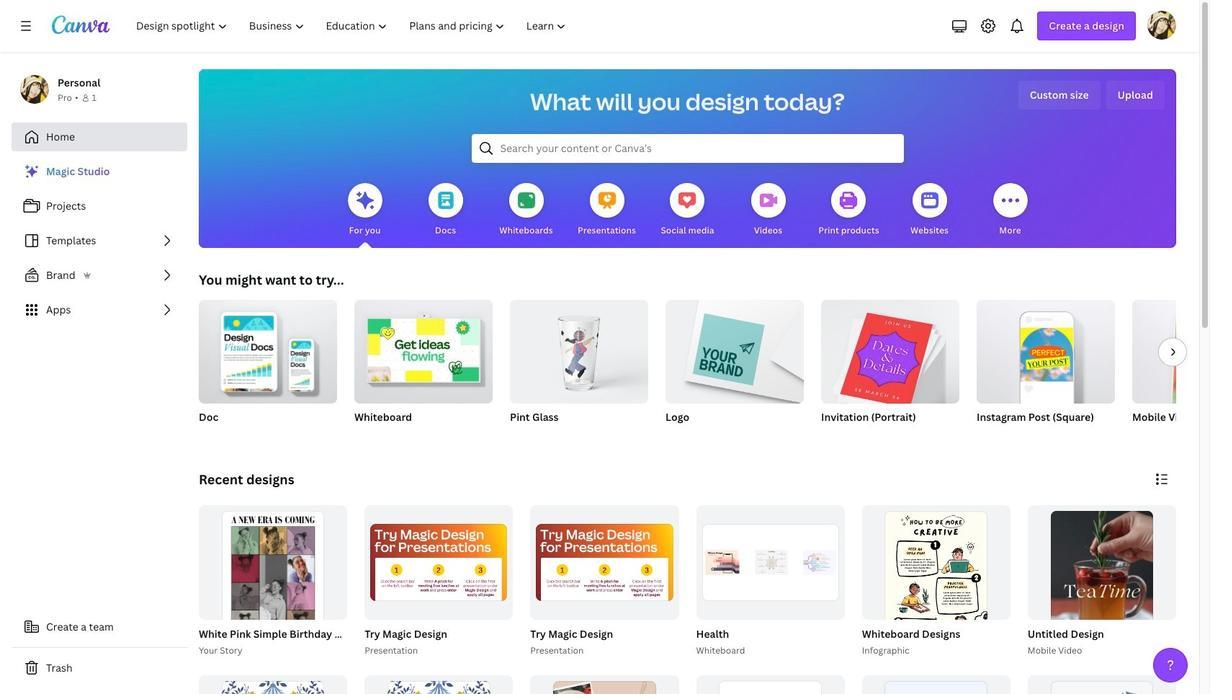 Task type: describe. For each thing, give the bounding box(es) containing it.
Search search field
[[501, 135, 875, 162]]

top level navigation element
[[127, 12, 579, 40]]



Task type: locate. For each thing, give the bounding box(es) containing it.
list
[[12, 157, 187, 324]]

stephanie aranda image
[[1148, 11, 1177, 40]]

None search field
[[472, 134, 904, 163]]

group
[[199, 294, 337, 443], [199, 294, 337, 404], [666, 294, 804, 443], [666, 294, 804, 404], [822, 294, 960, 443], [822, 294, 960, 408], [977, 294, 1116, 443], [977, 294, 1116, 404], [355, 300, 493, 443], [355, 300, 493, 404], [510, 300, 649, 443], [1133, 300, 1211, 443], [1133, 300, 1211, 404], [196, 505, 492, 694], [199, 505, 347, 694], [362, 505, 513, 658], [365, 505, 513, 620], [528, 505, 679, 658], [531, 505, 679, 620], [694, 505, 845, 658], [697, 505, 845, 620], [860, 505, 1011, 694], [862, 505, 1011, 694], [1025, 505, 1177, 694], [1028, 505, 1177, 694], [199, 675, 347, 694], [365, 675, 513, 694], [531, 675, 679, 694], [697, 675, 845, 694], [862, 675, 1011, 694], [1028, 675, 1177, 694]]



Task type: vqa. For each thing, say whether or not it's contained in the screenshot.
Social
no



